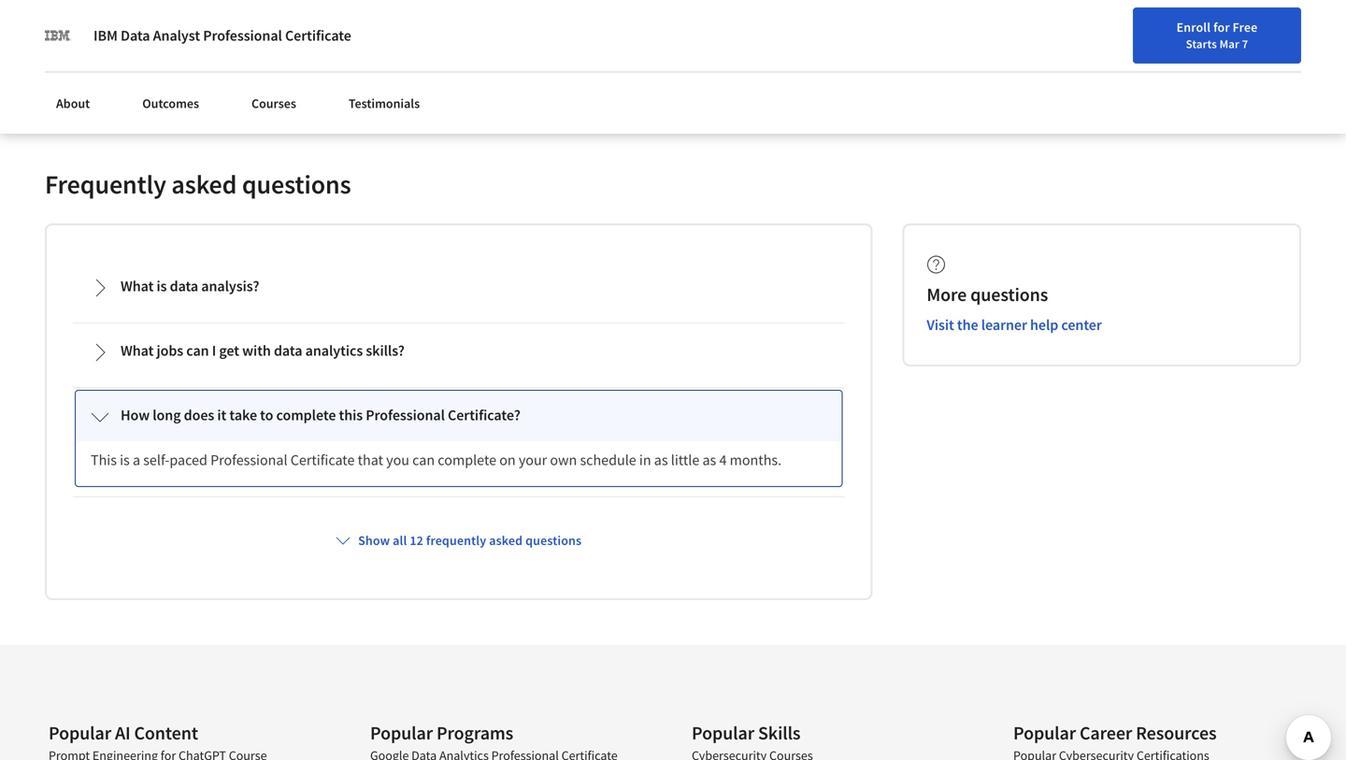 Task type: locate. For each thing, give the bounding box(es) containing it.
2 horizontal spatial questions
[[970, 283, 1048, 306]]

3 list item from the left
[[692, 746, 959, 760]]

can
[[186, 341, 209, 360], [412, 451, 435, 469]]

professional right analyst
[[203, 26, 282, 45]]

0 horizontal spatial is
[[120, 451, 130, 469]]

collapsed list
[[69, 255, 848, 760]]

2 as from the left
[[703, 451, 716, 469]]

0 vertical spatial certificate
[[285, 26, 351, 45]]

1 vertical spatial can
[[412, 451, 435, 469]]

popular
[[49, 721, 111, 745], [370, 721, 433, 745], [692, 721, 754, 745], [1013, 721, 1076, 745]]

0 horizontal spatial data
[[170, 277, 198, 295]]

complete
[[276, 406, 336, 424], [438, 451, 496, 469]]

months.
[[730, 451, 782, 469]]

1 horizontal spatial complete
[[438, 451, 496, 469]]

center
[[1061, 315, 1102, 334]]

0 vertical spatial your
[[1105, 59, 1130, 76]]

popular for popular skills
[[692, 721, 754, 745]]

0 vertical spatial data
[[170, 277, 198, 295]]

2 popular from the left
[[370, 721, 433, 745]]

is left the a
[[120, 451, 130, 469]]

1 horizontal spatial free
[[1310, 61, 1336, 78]]

enroll
[[1177, 19, 1211, 36]]

0 horizontal spatial your
[[519, 451, 547, 469]]

professional up "you"
[[366, 406, 445, 424]]

data left analysis?
[[170, 277, 198, 295]]

with
[[242, 341, 271, 360]]

questions down "own"
[[525, 532, 582, 549]]

0 horizontal spatial asked
[[171, 168, 237, 200]]

footer
[[0, 645, 1346, 760]]

what left jobs
[[121, 341, 154, 360]]

list item down resources
[[1013, 746, 1281, 760]]

in
[[1236, 59, 1247, 76]]

free right the join
[[1310, 61, 1336, 78]]

0 vertical spatial free
[[1233, 19, 1258, 36]]

your right find
[[1105, 59, 1130, 76]]

1 vertical spatial for
[[1291, 61, 1308, 78]]

1 horizontal spatial data
[[274, 341, 302, 360]]

can left i on the top left of page
[[186, 341, 209, 360]]

1 popular from the left
[[49, 721, 111, 745]]

free inside the enroll for free starts mar 7
[[1233, 19, 1258, 36]]

does
[[184, 406, 214, 424]]

list item down content
[[49, 746, 316, 760]]

2 vertical spatial questions
[[525, 532, 582, 549]]

career
[[1159, 59, 1195, 76], [1080, 721, 1132, 745]]

1 vertical spatial complete
[[438, 451, 496, 469]]

log in
[[1214, 59, 1247, 76]]

0 vertical spatial is
[[157, 277, 167, 295]]

popular career resources
[[1013, 721, 1217, 745]]

for
[[1214, 19, 1230, 36], [1291, 61, 1308, 78]]

1 vertical spatial data
[[274, 341, 302, 360]]

free for enroll for free starts mar 7
[[1233, 19, 1258, 36]]

1 horizontal spatial as
[[703, 451, 716, 469]]

footer containing popular ai content
[[0, 645, 1346, 760]]

questions down courses
[[242, 168, 351, 200]]

list item for skills
[[692, 746, 959, 760]]

1 vertical spatial is
[[120, 451, 130, 469]]

long
[[153, 406, 181, 424]]

free
[[1233, 19, 1258, 36], [1310, 61, 1336, 78]]

certificate up courses
[[285, 26, 351, 45]]

learner
[[981, 315, 1027, 334]]

schedule
[[580, 451, 636, 469]]

analyst
[[153, 26, 200, 45]]

career left resources
[[1080, 721, 1132, 745]]

1 vertical spatial questions
[[970, 283, 1048, 306]]

free up 7
[[1233, 19, 1258, 36]]

is up jobs
[[157, 277, 167, 295]]

career right new
[[1159, 59, 1195, 76]]

can right "you"
[[412, 451, 435, 469]]

0 vertical spatial for
[[1214, 19, 1230, 36]]

1 what from the top
[[121, 277, 154, 295]]

asked down the outcomes link
[[171, 168, 237, 200]]

certificate
[[285, 26, 351, 45], [290, 451, 355, 469]]

popular skills
[[692, 721, 801, 745]]

0 horizontal spatial can
[[186, 341, 209, 360]]

4 list item from the left
[[1013, 746, 1281, 760]]

what left analysis?
[[121, 277, 154, 295]]

your inside 'collapsed' list
[[519, 451, 547, 469]]

asked right frequently
[[489, 532, 523, 549]]

1 list item from the left
[[49, 746, 316, 760]]

frequently asked questions
[[45, 168, 351, 200]]

for up mar
[[1214, 19, 1230, 36]]

2 what from the top
[[121, 341, 154, 360]]

your right on on the left bottom of the page
[[519, 451, 547, 469]]

as left 4
[[703, 451, 716, 469]]

a
[[133, 451, 140, 469]]

professional down the take
[[210, 451, 288, 469]]

is for a
[[120, 451, 130, 469]]

2 list item from the left
[[370, 746, 638, 760]]

as right "in"
[[654, 451, 668, 469]]

0 horizontal spatial for
[[1214, 19, 1230, 36]]

0 vertical spatial complete
[[276, 406, 336, 424]]

0 vertical spatial can
[[186, 341, 209, 360]]

1 vertical spatial what
[[121, 341, 154, 360]]

0 horizontal spatial as
[[654, 451, 668, 469]]

7
[[1242, 36, 1248, 51]]

0 vertical spatial questions
[[242, 168, 351, 200]]

12
[[410, 532, 423, 549]]

0 horizontal spatial questions
[[242, 168, 351, 200]]

as
[[654, 451, 668, 469], [703, 451, 716, 469]]

jobs
[[157, 341, 183, 360]]

1 vertical spatial certificate
[[290, 451, 355, 469]]

complete left on on the left bottom of the page
[[438, 451, 496, 469]]

1 vertical spatial free
[[1310, 61, 1336, 78]]

3 popular from the left
[[692, 721, 754, 745]]

to
[[260, 406, 273, 424]]

for right the join
[[1291, 61, 1308, 78]]

None search field
[[267, 49, 575, 86]]

questions inside more questions visit the learner help center
[[970, 283, 1048, 306]]

free for join for free
[[1310, 61, 1336, 78]]

is inside the what is data analysis? dropdown button
[[157, 277, 167, 295]]

list item down skills
[[692, 746, 959, 760]]

0 horizontal spatial free
[[1233, 19, 1258, 36]]

outcomes
[[142, 95, 199, 112]]

analysis?
[[201, 277, 259, 295]]

what for what jobs can i get with data analytics skills?
[[121, 341, 154, 360]]

what for what is data analysis?
[[121, 277, 154, 295]]

complete right to
[[276, 406, 336, 424]]

join for free
[[1263, 61, 1336, 78]]

this
[[339, 406, 363, 424]]

1 horizontal spatial for
[[1291, 61, 1308, 78]]

1 horizontal spatial can
[[412, 451, 435, 469]]

0 horizontal spatial complete
[[276, 406, 336, 424]]

certificate down how long does it take to complete this professional certificate?
[[290, 451, 355, 469]]

little
[[671, 451, 700, 469]]

1 vertical spatial asked
[[489, 532, 523, 549]]

find
[[1078, 59, 1102, 76]]

join
[[1263, 61, 1288, 78]]

list item
[[49, 746, 316, 760], [370, 746, 638, 760], [692, 746, 959, 760], [1013, 746, 1281, 760]]

what is data analysis? button
[[76, 262, 842, 312]]

4 popular from the left
[[1013, 721, 1076, 745]]

1 vertical spatial professional
[[366, 406, 445, 424]]

0 vertical spatial career
[[1159, 59, 1195, 76]]

what
[[121, 277, 154, 295], [121, 341, 154, 360]]

data
[[170, 277, 198, 295], [274, 341, 302, 360]]

0 horizontal spatial career
[[1080, 721, 1132, 745]]

popular for popular programs
[[370, 721, 433, 745]]

asked
[[171, 168, 237, 200], [489, 532, 523, 549]]

questions up 'learner'
[[970, 283, 1048, 306]]

0 vertical spatial what
[[121, 277, 154, 295]]

1 horizontal spatial your
[[1105, 59, 1130, 76]]

show all 12 frequently asked questions button
[[328, 523, 589, 557]]

1 horizontal spatial is
[[157, 277, 167, 295]]

visit
[[927, 315, 954, 334]]

1 vertical spatial your
[[519, 451, 547, 469]]

join for free link
[[1258, 52, 1341, 87]]

resources
[[1136, 721, 1217, 745]]

is
[[157, 277, 167, 295], [120, 451, 130, 469]]

1 horizontal spatial questions
[[525, 532, 582, 549]]

list item down programs
[[370, 746, 638, 760]]

what jobs can i get with data analytics skills? button
[[76, 326, 842, 377]]

about
[[56, 95, 90, 112]]

questions
[[242, 168, 351, 200], [970, 283, 1048, 306], [525, 532, 582, 549]]

1 as from the left
[[654, 451, 668, 469]]

for inside the enroll for free starts mar 7
[[1214, 19, 1230, 36]]

more questions visit the learner help center
[[927, 283, 1102, 334]]

your
[[1105, 59, 1130, 76], [519, 451, 547, 469]]

log in link
[[1205, 56, 1256, 79]]

data right with
[[274, 341, 302, 360]]

1 horizontal spatial asked
[[489, 532, 523, 549]]

professional
[[203, 26, 282, 45], [366, 406, 445, 424], [210, 451, 288, 469]]

paced
[[170, 451, 207, 469]]



Task type: vqa. For each thing, say whether or not it's contained in the screenshot.
Shopping cart: 1 item icon
no



Task type: describe. For each thing, give the bounding box(es) containing it.
popular for popular career resources
[[1013, 721, 1076, 745]]

for for join
[[1291, 61, 1308, 78]]

coursera image
[[22, 53, 141, 82]]

frequently
[[45, 168, 166, 200]]

starts
[[1186, 36, 1217, 51]]

for for enroll
[[1214, 19, 1230, 36]]

that
[[358, 451, 383, 469]]

self-
[[143, 451, 170, 469]]

own
[[550, 451, 577, 469]]

4
[[719, 451, 727, 469]]

more
[[927, 283, 967, 306]]

in
[[639, 451, 651, 469]]

list item for programs
[[370, 746, 638, 760]]

ibm
[[93, 26, 118, 45]]

help
[[1030, 315, 1058, 334]]

complete inside dropdown button
[[276, 406, 336, 424]]

it
[[217, 406, 226, 424]]

what is data analysis?
[[121, 277, 259, 295]]

content
[[134, 721, 198, 745]]

data
[[121, 26, 150, 45]]

ibm data analyst professional certificate
[[93, 26, 351, 45]]

enroll for free starts mar 7
[[1177, 19, 1258, 51]]

take
[[229, 406, 257, 424]]

how
[[121, 406, 150, 424]]

mar
[[1220, 36, 1240, 51]]

list item for career
[[1013, 746, 1281, 760]]

the
[[957, 315, 978, 334]]

popular ai content
[[49, 721, 198, 745]]

find your new career
[[1078, 59, 1195, 76]]

skills
[[758, 721, 801, 745]]

all
[[393, 532, 407, 549]]

visit the learner help center link
[[927, 315, 1102, 334]]

questions inside dropdown button
[[525, 532, 582, 549]]

testimonials
[[349, 95, 420, 112]]

0 vertical spatial asked
[[171, 168, 237, 200]]

testimonials link
[[337, 84, 431, 122]]

how long does it take to complete this professional certificate?
[[121, 406, 520, 424]]

1 horizontal spatial career
[[1159, 59, 1195, 76]]

you
[[386, 451, 409, 469]]

outcomes link
[[131, 84, 210, 122]]

1 vertical spatial career
[[1080, 721, 1132, 745]]

can inside dropdown button
[[186, 341, 209, 360]]

about link
[[45, 84, 101, 122]]

certificate inside 'collapsed' list
[[290, 451, 355, 469]]

analytics
[[305, 341, 363, 360]]

professional inside dropdown button
[[366, 406, 445, 424]]

new
[[1132, 59, 1157, 76]]

courses
[[251, 95, 296, 112]]

ai
[[115, 721, 130, 745]]

popular for popular ai content
[[49, 721, 111, 745]]

asked inside dropdown button
[[489, 532, 523, 549]]

ibm image
[[45, 22, 71, 49]]

find your new career link
[[1069, 56, 1205, 79]]

banner navigation
[[15, 0, 526, 37]]

programs
[[437, 721, 513, 745]]

get
[[219, 341, 239, 360]]

what jobs can i get with data analytics skills?
[[121, 341, 405, 360]]

skills?
[[366, 341, 405, 360]]

0 vertical spatial professional
[[203, 26, 282, 45]]

popular programs
[[370, 721, 513, 745]]

i
[[212, 341, 216, 360]]

courses link
[[240, 84, 307, 122]]

show all 12 frequently asked questions
[[358, 532, 582, 549]]

show
[[358, 532, 390, 549]]

how long does it take to complete this professional certificate? button
[[76, 391, 842, 441]]

log
[[1214, 59, 1234, 76]]

list item for ai
[[49, 746, 316, 760]]

on
[[499, 451, 516, 469]]

frequently
[[426, 532, 486, 549]]

2 vertical spatial professional
[[210, 451, 288, 469]]

this
[[91, 451, 117, 469]]

certificate?
[[448, 406, 520, 424]]

is for data
[[157, 277, 167, 295]]

this is a self-paced professional certificate that you can complete on your own schedule in as little as 4 months.
[[91, 451, 782, 469]]



